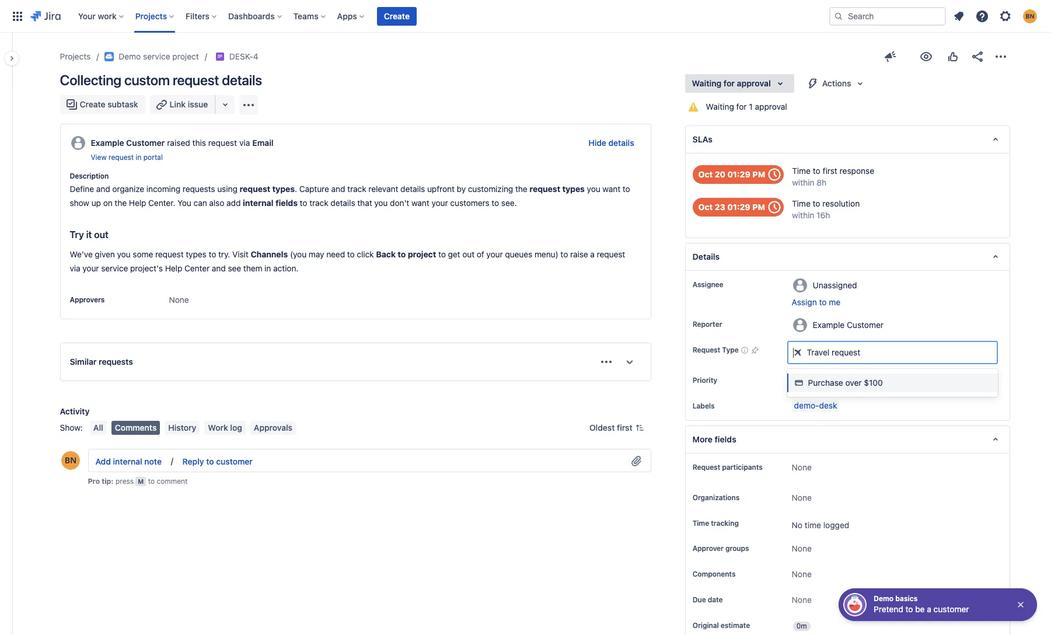 Task type: vqa. For each thing, say whether or not it's contained in the screenshot.
fields corresponding to internal
yes



Task type: locate. For each thing, give the bounding box(es) containing it.
0 horizontal spatial your
[[83, 263, 99, 273]]

first up '8h'
[[823, 166, 838, 176]]

pro tip: press m to comment
[[88, 477, 188, 486]]

1 vertical spatial waiting
[[706, 102, 735, 112]]

and right capture
[[331, 184, 345, 194]]

and inside to get out of your queues menu) to raise a request via your service project's help center and see them in action.
[[212, 263, 226, 273]]

demo up pretend
[[874, 594, 894, 603]]

a inside demo basics pretend to be a customer
[[927, 604, 932, 614]]

time inside time to first response within 8h
[[793, 166, 811, 176]]

search image
[[834, 11, 844, 21]]

to down hide details button
[[623, 184, 630, 194]]

0 vertical spatial out
[[94, 230, 109, 240]]

approval right 1
[[755, 102, 788, 112]]

1 vertical spatial request
[[693, 463, 721, 472]]

1 vertical spatial for
[[737, 102, 747, 112]]

0 horizontal spatial first
[[617, 423, 633, 433]]

0 vertical spatial first
[[823, 166, 838, 176]]

via down the 'we've'
[[70, 263, 80, 273]]

to inside demo basics pretend to be a customer
[[906, 604, 914, 614]]

due
[[693, 596, 706, 605]]

a right raise
[[591, 249, 595, 259]]

0 vertical spatial clockicon image
[[766, 165, 784, 184]]

1 horizontal spatial the
[[516, 184, 528, 194]]

1 vertical spatial demo
[[874, 594, 894, 603]]

example up view
[[91, 138, 124, 148]]

service up collecting custom request details
[[143, 51, 170, 61]]

view
[[91, 153, 107, 162]]

0 horizontal spatial help
[[129, 198, 146, 208]]

all
[[93, 423, 103, 433]]

to inside button
[[206, 456, 214, 466]]

link web pages and more image
[[219, 98, 233, 112]]

0 vertical spatial pm
[[753, 169, 766, 179]]

within left 16h
[[792, 210, 815, 220]]

1 horizontal spatial projects
[[135, 11, 167, 21]]

work log
[[208, 423, 242, 433]]

1 pm from the top
[[753, 169, 766, 179]]

travel
[[807, 347, 830, 357]]

internal up press
[[113, 456, 142, 466]]

request right travel
[[832, 347, 861, 357]]

we've
[[70, 249, 93, 259]]

create for create subtask
[[80, 99, 105, 109]]

watch options: you are not watching this issue, 0 people watching image
[[919, 50, 933, 64]]

1 vertical spatial you
[[374, 198, 388, 208]]

1 vertical spatial service
[[101, 263, 128, 273]]

0 vertical spatial service
[[143, 51, 170, 61]]

1 vertical spatial create
[[80, 99, 105, 109]]

0 horizontal spatial out
[[94, 230, 109, 240]]

0 horizontal spatial want
[[412, 198, 430, 208]]

1 horizontal spatial demo
[[874, 594, 894, 603]]

1 vertical spatial first
[[617, 423, 633, 433]]

16h
[[817, 210, 831, 220]]

request for request type
[[693, 346, 721, 354]]

1 vertical spatial customer
[[847, 320, 884, 330]]

purchase
[[809, 378, 844, 388]]

demo-desk
[[795, 401, 838, 411]]

1 horizontal spatial customer
[[847, 320, 884, 330]]

0 horizontal spatial in
[[136, 153, 142, 162]]

1 request from the top
[[693, 346, 721, 354]]

1 horizontal spatial internal
[[243, 198, 274, 208]]

custom
[[124, 72, 170, 88]]

show
[[70, 198, 89, 208]]

1 01:29 from the top
[[728, 169, 751, 179]]

request up add in the top of the page
[[240, 184, 270, 194]]

to down capture
[[300, 198, 307, 208]]

projects button
[[132, 7, 179, 25]]

request inside 'link'
[[109, 153, 134, 162]]

request right view
[[109, 153, 134, 162]]

01:29 for 23
[[728, 202, 751, 212]]

time
[[793, 166, 811, 176], [792, 199, 811, 208], [693, 519, 710, 528]]

0 vertical spatial the
[[516, 184, 528, 194]]

for
[[724, 78, 735, 88], [737, 102, 747, 112]]

1 horizontal spatial out
[[463, 249, 475, 259]]

profile image of ben nelson image
[[61, 451, 80, 470]]

waiting down waiting for approval
[[706, 102, 735, 112]]

response
[[840, 166, 875, 176]]

0 vertical spatial request
[[693, 346, 721, 354]]

incoming
[[146, 184, 181, 194]]

jira image
[[30, 9, 61, 23], [30, 9, 61, 23]]

actions image
[[994, 50, 1008, 64]]

1 clockicon image from the top
[[766, 165, 784, 184]]

2 request from the top
[[693, 463, 721, 472]]

0 horizontal spatial demo
[[119, 51, 141, 61]]

none for request participants
[[792, 463, 812, 472]]

link issue
[[170, 99, 208, 109]]

you inside you want to show up on the help center. you can also add
[[587, 184, 601, 194]]

within left '8h'
[[793, 178, 815, 187]]

internal right add in the top of the page
[[243, 198, 274, 208]]

labels
[[693, 402, 715, 411]]

actions
[[823, 78, 852, 88]]

demo for demo service project
[[119, 51, 141, 61]]

you right given
[[117, 249, 131, 259]]

to up within 16h button
[[813, 199, 821, 208]]

customer inside button
[[216, 456, 253, 466]]

0 horizontal spatial customer
[[126, 138, 165, 148]]

1 horizontal spatial types
[[272, 184, 295, 194]]

service
[[143, 51, 170, 61], [101, 263, 128, 273]]

demo
[[119, 51, 141, 61], [874, 594, 894, 603]]

requests up 'can'
[[183, 184, 215, 194]]

for inside dropdown button
[[724, 78, 735, 88]]

the right on
[[115, 198, 127, 208]]

to up '8h'
[[813, 166, 821, 176]]

none for components
[[792, 570, 812, 580]]

0 vertical spatial help
[[129, 198, 146, 208]]

request right this on the top left of the page
[[208, 138, 237, 148]]

to left click
[[347, 249, 355, 259]]

2 vertical spatial your
[[83, 263, 99, 273]]

1 vertical spatial track
[[310, 198, 329, 208]]

fields down the .
[[276, 198, 298, 208]]

2 vertical spatial time
[[693, 519, 710, 528]]

add attachment image
[[630, 454, 644, 468]]

0 horizontal spatial customer
[[216, 456, 253, 466]]

1 vertical spatial clockicon image
[[766, 198, 784, 217]]

primary element
[[7, 0, 830, 32]]

to inside you want to show up on the help center. you can also add
[[623, 184, 630, 194]]

try it out
[[70, 230, 109, 240]]

clockicon image for oct 20 01:29 pm
[[766, 165, 784, 184]]

1 vertical spatial the
[[115, 198, 127, 208]]

example down me
[[813, 320, 845, 330]]

0 vertical spatial waiting
[[692, 78, 722, 88]]

to left the be
[[906, 604, 914, 614]]

view request in portal
[[91, 153, 163, 162]]

a right the be
[[927, 604, 932, 614]]

0 vertical spatial track
[[348, 184, 366, 194]]

to right reply
[[206, 456, 214, 466]]

0 vertical spatial within
[[793, 178, 815, 187]]

to left me
[[820, 297, 827, 307]]

1 vertical spatial via
[[70, 263, 80, 273]]

project left get
[[408, 249, 436, 259]]

also
[[209, 198, 224, 208]]

0 vertical spatial in
[[136, 153, 142, 162]]

1 within from the top
[[793, 178, 815, 187]]

1 horizontal spatial service
[[143, 51, 170, 61]]

portal
[[144, 153, 163, 162]]

pm for oct 23 01:29 pm
[[753, 202, 766, 212]]

details inside hide details button
[[609, 138, 635, 148]]

within inside time to resolution within 16h
[[792, 210, 815, 220]]

can
[[194, 198, 207, 208]]

define
[[70, 184, 94, 194]]

oct left 23
[[699, 202, 713, 212]]

out right it
[[94, 230, 109, 240]]

your right of at the top left
[[487, 249, 503, 259]]

tip:
[[102, 477, 114, 486]]

0 vertical spatial for
[[724, 78, 735, 88]]

create down collecting
[[80, 99, 105, 109]]

1 vertical spatial a
[[927, 604, 932, 614]]

0 horizontal spatial fields
[[276, 198, 298, 208]]

approvers
[[70, 296, 105, 304]]

within inside time to first response within 8h
[[793, 178, 815, 187]]

and up on
[[96, 184, 110, 194]]

customer right the be
[[934, 604, 970, 614]]

service request with approvals image
[[215, 52, 225, 61]]

to inside button
[[820, 297, 827, 307]]

channels
[[251, 249, 288, 259]]

you down the hide
[[587, 184, 601, 194]]

in down channels
[[265, 263, 271, 273]]

pm right 23
[[753, 202, 766, 212]]

1 horizontal spatial first
[[823, 166, 838, 176]]

teams button
[[290, 7, 330, 25]]

waiting for 1 approval
[[706, 102, 788, 112]]

projects inside projects popup button
[[135, 11, 167, 21]]

want right don't in the top left of the page
[[412, 198, 430, 208]]

track up that
[[348, 184, 366, 194]]

service inside to get out of your queues menu) to raise a request via your service project's help center and see them in action.
[[101, 263, 128, 273]]

fields right more
[[715, 434, 737, 444]]

0 horizontal spatial a
[[591, 249, 595, 259]]

time up within 16h button
[[792, 199, 811, 208]]

01:29 right 23
[[728, 202, 751, 212]]

1 horizontal spatial project
[[408, 249, 436, 259]]

to right the back
[[398, 249, 406, 259]]

time tracking pin to top. only you can see pinned fields. image
[[742, 519, 751, 528]]

help inside to get out of your queues menu) to raise a request via your service project's help center and see them in action.
[[165, 263, 182, 273]]

waiting
[[692, 78, 722, 88], [706, 102, 735, 112]]

clockicon image left within 16h button
[[766, 198, 784, 217]]

estimate
[[721, 622, 750, 630]]

0 vertical spatial your
[[432, 198, 448, 208]]

the up see.
[[516, 184, 528, 194]]

to inside time to resolution within 16h
[[813, 199, 821, 208]]

internal
[[243, 198, 274, 208], [113, 456, 142, 466]]

track down capture
[[310, 198, 329, 208]]

1 horizontal spatial a
[[927, 604, 932, 614]]

want down hide details button
[[603, 184, 621, 194]]

menu bar
[[88, 421, 298, 435]]

0 vertical spatial customer
[[126, 138, 165, 148]]

you
[[178, 198, 191, 208]]

2 horizontal spatial you
[[587, 184, 601, 194]]

priority
[[693, 376, 718, 385]]

notifications image
[[952, 9, 966, 23]]

service down given
[[101, 263, 128, 273]]

request down more
[[693, 463, 721, 472]]

pm right 20
[[753, 169, 766, 179]]

a inside to get out of your queues menu) to raise a request via your service project's help center and see them in action.
[[591, 249, 595, 259]]

time to first response within 8h
[[793, 166, 875, 187]]

1 vertical spatial 01:29
[[728, 202, 751, 212]]

travel request
[[807, 347, 861, 357]]

details up don't in the top left of the page
[[401, 184, 425, 194]]

2 01:29 from the top
[[728, 202, 751, 212]]

out left of at the top left
[[463, 249, 475, 259]]

0 vertical spatial a
[[591, 249, 595, 259]]

via left email
[[239, 138, 250, 148]]

0 vertical spatial want
[[603, 184, 621, 194]]

see
[[228, 263, 241, 273]]

0 vertical spatial approval
[[737, 78, 771, 88]]

example customer
[[813, 320, 884, 330]]

request right customizing
[[530, 184, 561, 194]]

clockicon image
[[766, 165, 784, 184], [766, 198, 784, 217]]

0 vertical spatial internal
[[243, 198, 274, 208]]

copy link to issue image
[[256, 51, 266, 61]]

to right m
[[148, 477, 155, 486]]

0 horizontal spatial types
[[186, 249, 207, 259]]

2 oct from the top
[[699, 202, 713, 212]]

0 vertical spatial create
[[384, 11, 410, 21]]

your down upfront
[[432, 198, 448, 208]]

1 vertical spatial example
[[813, 320, 845, 330]]

help left the center
[[165, 263, 182, 273]]

projects
[[135, 11, 167, 21], [60, 51, 91, 61]]

projects up demo service project link
[[135, 11, 167, 21]]

out inside to get out of your queues menu) to raise a request via your service project's help center and see them in action.
[[463, 249, 475, 259]]

demo inside demo basics pretend to be a customer
[[874, 594, 894, 603]]

desk-4 link
[[229, 50, 259, 64]]

customer up portal
[[126, 138, 165, 148]]

resolution
[[823, 199, 860, 208]]

request right the some
[[155, 249, 184, 259]]

approvals button
[[250, 421, 296, 435]]

2 horizontal spatial and
[[331, 184, 345, 194]]

some
[[133, 249, 153, 259]]

in inside view request in portal 'link'
[[136, 153, 142, 162]]

details
[[222, 72, 262, 88], [609, 138, 635, 148], [401, 184, 425, 194], [331, 198, 355, 208]]

it
[[86, 230, 92, 240]]

1 vertical spatial time
[[792, 199, 811, 208]]

clockicon image left within 8h button
[[766, 165, 784, 184]]

1 horizontal spatial fields
[[715, 434, 737, 444]]

8h
[[817, 178, 827, 187]]

hide
[[589, 138, 607, 148]]

add app image
[[242, 98, 256, 112]]

using
[[217, 184, 238, 194]]

via
[[239, 138, 250, 148], [70, 263, 80, 273]]

more fields element
[[685, 426, 1010, 454]]

time for time to resolution
[[792, 199, 811, 208]]

time left tracking on the bottom of page
[[693, 519, 710, 528]]

create subtask
[[80, 99, 138, 109]]

oct for oct 23 01:29 pm
[[699, 202, 713, 212]]

approver groups
[[693, 544, 750, 553]]

first left newest first icon
[[617, 423, 633, 433]]

0 vertical spatial example
[[91, 138, 124, 148]]

to inside time to first response within 8h
[[813, 166, 821, 176]]

customer down log
[[216, 456, 253, 466]]

0 horizontal spatial internal
[[113, 456, 142, 466]]

more fields
[[693, 434, 737, 444]]

request right raise
[[597, 249, 626, 259]]

0 horizontal spatial requests
[[99, 357, 133, 367]]

0 vertical spatial fields
[[276, 198, 298, 208]]

out for it
[[94, 230, 109, 240]]

create inside primary element
[[384, 11, 410, 21]]

customer
[[216, 456, 253, 466], [934, 604, 970, 614]]

0 horizontal spatial service
[[101, 263, 128, 273]]

2 horizontal spatial types
[[563, 184, 585, 194]]

0 vertical spatial time
[[793, 166, 811, 176]]

1 vertical spatial internal
[[113, 456, 142, 466]]

and down try.
[[212, 263, 226, 273]]

time inside time to resolution within 16h
[[792, 199, 811, 208]]

0 horizontal spatial track
[[310, 198, 329, 208]]

projects up collecting
[[60, 51, 91, 61]]

you down relevant
[[374, 198, 388, 208]]

0 horizontal spatial the
[[115, 198, 127, 208]]

reporter pin to top. only you can see pinned fields. image
[[725, 320, 734, 329]]

upfront
[[427, 184, 455, 194]]

0 vertical spatial 01:29
[[728, 169, 751, 179]]

oct 23 01:29 pm
[[699, 202, 766, 212]]

similar
[[70, 357, 97, 367]]

define and organize incoming requests using request types . capture and track relevant details upfront by customizing the request types
[[70, 184, 585, 194]]

press
[[116, 477, 134, 486]]

banner
[[0, 0, 1052, 33]]

0 vertical spatial demo
[[119, 51, 141, 61]]

demo service project image
[[105, 52, 114, 61]]

2 pm from the top
[[753, 202, 766, 212]]

1 vertical spatial requests
[[99, 357, 133, 367]]

0 horizontal spatial create
[[80, 99, 105, 109]]

work log button
[[205, 421, 246, 435]]

in inside to get out of your queues menu) to raise a request via your service project's help center and see them in action.
[[265, 263, 271, 273]]

within
[[793, 178, 815, 187], [792, 210, 815, 220]]

1 horizontal spatial and
[[212, 263, 226, 273]]

01:29 right 20
[[728, 169, 751, 179]]

project
[[173, 51, 199, 61], [408, 249, 436, 259]]

time up within 8h button
[[793, 166, 811, 176]]

for left 1
[[737, 102, 747, 112]]

1 horizontal spatial your
[[432, 198, 448, 208]]

2 clockicon image from the top
[[766, 198, 784, 217]]

0 horizontal spatial via
[[70, 263, 80, 273]]

oct left 20
[[699, 169, 713, 179]]

1 vertical spatial out
[[463, 249, 475, 259]]

first inside button
[[617, 423, 633, 433]]

history button
[[165, 421, 200, 435]]

demo for demo basics pretend to be a customer
[[874, 594, 894, 603]]

for up waiting for 1 approval
[[724, 78, 735, 88]]

demo right demo service project 'icon'
[[119, 51, 141, 61]]

1 horizontal spatial customer
[[934, 604, 970, 614]]

project up collecting custom request details
[[173, 51, 199, 61]]

approval up 1
[[737, 78, 771, 88]]

1 vertical spatial pm
[[753, 202, 766, 212]]

none for approvers
[[169, 295, 189, 305]]

work
[[208, 423, 228, 433]]

1 vertical spatial customer
[[934, 604, 970, 614]]

in left portal
[[136, 153, 142, 162]]

demo-desk link
[[792, 401, 840, 412]]

assign
[[792, 297, 817, 307]]

request left type at the right bottom of the page
[[693, 346, 721, 354]]

1 vertical spatial projects
[[60, 51, 91, 61]]

details element
[[685, 243, 1010, 271]]

customer for example customer
[[847, 320, 884, 330]]

details down define and organize incoming requests using request types . capture and track relevant details upfront by customizing the request types
[[331, 198, 355, 208]]

customer down the assign to me button
[[847, 320, 884, 330]]

oldest first
[[590, 423, 633, 433]]

example customer raised this request via email
[[91, 138, 274, 148]]

0 vertical spatial you
[[587, 184, 601, 194]]

customer inside demo basics pretend to be a customer
[[934, 604, 970, 614]]

customer
[[126, 138, 165, 148], [847, 320, 884, 330]]

1 horizontal spatial you
[[374, 198, 388, 208]]

waiting inside dropdown button
[[692, 78, 722, 88]]

requests right similar
[[99, 357, 133, 367]]

1 oct from the top
[[699, 169, 713, 179]]

request
[[173, 72, 219, 88], [208, 138, 237, 148], [109, 153, 134, 162], [240, 184, 270, 194], [530, 184, 561, 194], [155, 249, 184, 259], [597, 249, 626, 259], [832, 347, 861, 357]]

request
[[693, 346, 721, 354], [693, 463, 721, 472]]

customers
[[450, 198, 490, 208]]

you
[[587, 184, 601, 194], [374, 198, 388, 208], [117, 249, 131, 259]]

0 vertical spatial projects
[[135, 11, 167, 21]]

details right the hide
[[609, 138, 635, 148]]

1 horizontal spatial for
[[737, 102, 747, 112]]

show image
[[621, 353, 639, 371]]

request for request participants
[[693, 463, 721, 472]]

waiting up the 'warning: insufficient approvers' image
[[692, 78, 722, 88]]

to left see.
[[492, 198, 499, 208]]

this
[[192, 138, 206, 148]]

help down organize
[[129, 198, 146, 208]]

demo basics pretend to be a customer
[[874, 594, 970, 614]]

sidebar navigation image
[[0, 47, 26, 70]]

2 within from the top
[[792, 210, 815, 220]]

your down the 'we've'
[[83, 263, 99, 273]]

create right apps 'dropdown button'
[[384, 11, 410, 21]]

2 vertical spatial you
[[117, 249, 131, 259]]

customer for example customer raised this request via email
[[126, 138, 165, 148]]



Task type: describe. For each thing, give the bounding box(es) containing it.
assign to me button
[[792, 297, 998, 308]]

teams
[[294, 11, 319, 21]]

$100
[[864, 378, 883, 388]]

1
[[749, 102, 753, 112]]

view request in portal link
[[91, 152, 163, 162]]

click
[[357, 249, 374, 259]]

desk-4
[[229, 51, 259, 61]]

apps
[[337, 11, 357, 21]]

add
[[95, 456, 111, 466]]

time for time to first response
[[793, 166, 811, 176]]

work
[[98, 11, 117, 21]]

demo service project
[[119, 51, 199, 61]]

you want to show up on the help center. you can also add
[[70, 184, 633, 208]]

1 vertical spatial your
[[487, 249, 503, 259]]

type
[[722, 346, 739, 354]]

0 horizontal spatial you
[[117, 249, 131, 259]]

to left get
[[439, 249, 446, 259]]

4
[[253, 51, 259, 61]]

oct for oct 20 01:29 pm
[[699, 169, 713, 179]]

appswitcher icon image
[[11, 9, 25, 23]]

banner containing your work
[[0, 0, 1052, 33]]

no
[[792, 520, 803, 530]]

request up issue on the top left of page
[[173, 72, 219, 88]]

Request Type text field
[[793, 347, 796, 359]]

20
[[715, 169, 726, 179]]

by
[[457, 184, 466, 194]]

comments
[[115, 423, 157, 433]]

all button
[[90, 421, 107, 435]]

waiting for waiting for approval
[[692, 78, 722, 88]]

0 horizontal spatial project
[[173, 51, 199, 61]]

pro
[[88, 477, 100, 486]]

within 16h button
[[792, 210, 831, 221]]

them
[[243, 263, 262, 273]]

waiting for waiting for 1 approval
[[706, 102, 735, 112]]

give feedback image
[[884, 50, 898, 64]]

for for 1
[[737, 102, 747, 112]]

projects link
[[60, 50, 91, 64]]

reporter
[[693, 320, 723, 329]]

show:
[[60, 423, 83, 433]]

0 vertical spatial via
[[239, 138, 250, 148]]

projects for projects popup button
[[135, 11, 167, 21]]

to left try.
[[209, 249, 216, 259]]

issue
[[188, 99, 208, 109]]

request type pin to top. only you can see pinned fields. image
[[751, 346, 760, 355]]

help image
[[976, 9, 990, 23]]

vote options: no one has voted for this issue yet. image
[[946, 50, 960, 64]]

out for get
[[463, 249, 475, 259]]

need
[[327, 249, 345, 259]]

pm for oct 20 01:29 pm
[[753, 169, 766, 179]]

0 horizontal spatial and
[[96, 184, 110, 194]]

description
[[70, 172, 109, 181]]

share image
[[971, 50, 985, 64]]

filters
[[186, 11, 210, 21]]

the inside you want to show up on the help center. you can also add
[[115, 198, 127, 208]]

newest first image
[[635, 423, 644, 433]]

more
[[693, 434, 713, 444]]

close image
[[1017, 600, 1026, 610]]

none for organizations
[[792, 493, 812, 503]]

due date
[[693, 596, 723, 605]]

0 vertical spatial requests
[[183, 184, 215, 194]]

warning: insufficient approvers image
[[687, 100, 701, 114]]

purchase over $100
[[809, 378, 883, 388]]

clockicon image for oct 23 01:29 pm
[[766, 198, 784, 217]]

internal fields to track details that you don't want your customers to see.
[[243, 198, 517, 208]]

oldest
[[590, 423, 615, 433]]

capture
[[299, 184, 329, 194]]

over
[[846, 378, 862, 388]]

1 horizontal spatial track
[[348, 184, 366, 194]]

slas element
[[685, 126, 1010, 154]]

customizing
[[468, 184, 513, 194]]

for for approval
[[724, 78, 735, 88]]

1 vertical spatial project
[[408, 249, 436, 259]]

logged
[[824, 520, 850, 530]]

oldest first button
[[583, 421, 651, 435]]

link issue button
[[150, 95, 216, 114]]

want inside you want to show up on the help center. you can also add
[[603, 184, 621, 194]]

01:29 for 20
[[728, 169, 751, 179]]

original
[[693, 622, 719, 630]]

Search field
[[830, 7, 947, 25]]

projects for projects link
[[60, 51, 91, 61]]

center.
[[148, 198, 175, 208]]

subtask
[[108, 99, 138, 109]]

menu)
[[535, 249, 559, 259]]

(you
[[290, 249, 307, 259]]

me
[[829, 297, 841, 307]]

that
[[358, 198, 372, 208]]

1 vertical spatial want
[[412, 198, 430, 208]]

comment
[[157, 477, 188, 486]]

dashboards
[[228, 11, 275, 21]]

high
[[813, 376, 831, 385]]

similar requests
[[70, 357, 133, 367]]

approval inside dropdown button
[[737, 78, 771, 88]]

tracking
[[711, 519, 739, 528]]

settings image
[[999, 9, 1013, 23]]

on
[[103, 198, 113, 208]]

raise
[[570, 249, 588, 259]]

none for approver groups
[[792, 544, 812, 554]]

components
[[693, 570, 736, 579]]

fields for more
[[715, 434, 737, 444]]

to get out of your queues menu) to raise a request via your service project's help center and see them in action.
[[70, 249, 628, 273]]

via inside to get out of your queues menu) to raise a request via your service project's help center and see them in action.
[[70, 263, 80, 273]]

try.
[[218, 249, 230, 259]]

first inside time to first response within 8h
[[823, 166, 838, 176]]

center
[[185, 263, 210, 273]]

apps button
[[334, 7, 369, 25]]

original estimate pin to top. only you can see pinned fields. image
[[753, 622, 762, 631]]

help inside you want to show up on the help center. you can also add
[[129, 198, 146, 208]]

organizations
[[693, 493, 740, 502]]

menu bar containing all
[[88, 421, 298, 435]]

history
[[168, 423, 196, 433]]

collecting custom request details
[[60, 72, 262, 88]]

queues
[[505, 249, 533, 259]]

/
[[169, 456, 176, 466]]

your work button
[[75, 7, 128, 25]]

may
[[309, 249, 324, 259]]

desk-
[[229, 51, 253, 61]]

back
[[376, 249, 396, 259]]

add internal note button
[[88, 452, 169, 471]]

log
[[230, 423, 242, 433]]

project's
[[130, 263, 163, 273]]

components pin to top. only you can see pinned fields. image
[[738, 570, 748, 580]]

m
[[138, 478, 144, 485]]

try
[[70, 230, 84, 240]]

desk
[[820, 401, 838, 411]]

1 vertical spatial approval
[[755, 102, 788, 112]]

your work
[[78, 11, 117, 21]]

your profile and settings image
[[1024, 9, 1038, 23]]

example for example customer raised this request via email
[[91, 138, 124, 148]]

example for example customer
[[813, 320, 845, 330]]

internal inside button
[[113, 456, 142, 466]]

details down desk-4 link
[[222, 72, 262, 88]]

to left raise
[[561, 249, 568, 259]]

request type
[[693, 346, 739, 354]]

unassigned
[[813, 280, 858, 290]]

hide details button
[[582, 134, 642, 152]]

demo-
[[795, 401, 820, 411]]

create for create
[[384, 11, 410, 21]]

fields for internal
[[276, 198, 298, 208]]

request inside to get out of your queues menu) to raise a request via your service project's help center and see them in action.
[[597, 249, 626, 259]]

add internal note
[[95, 456, 162, 466]]



